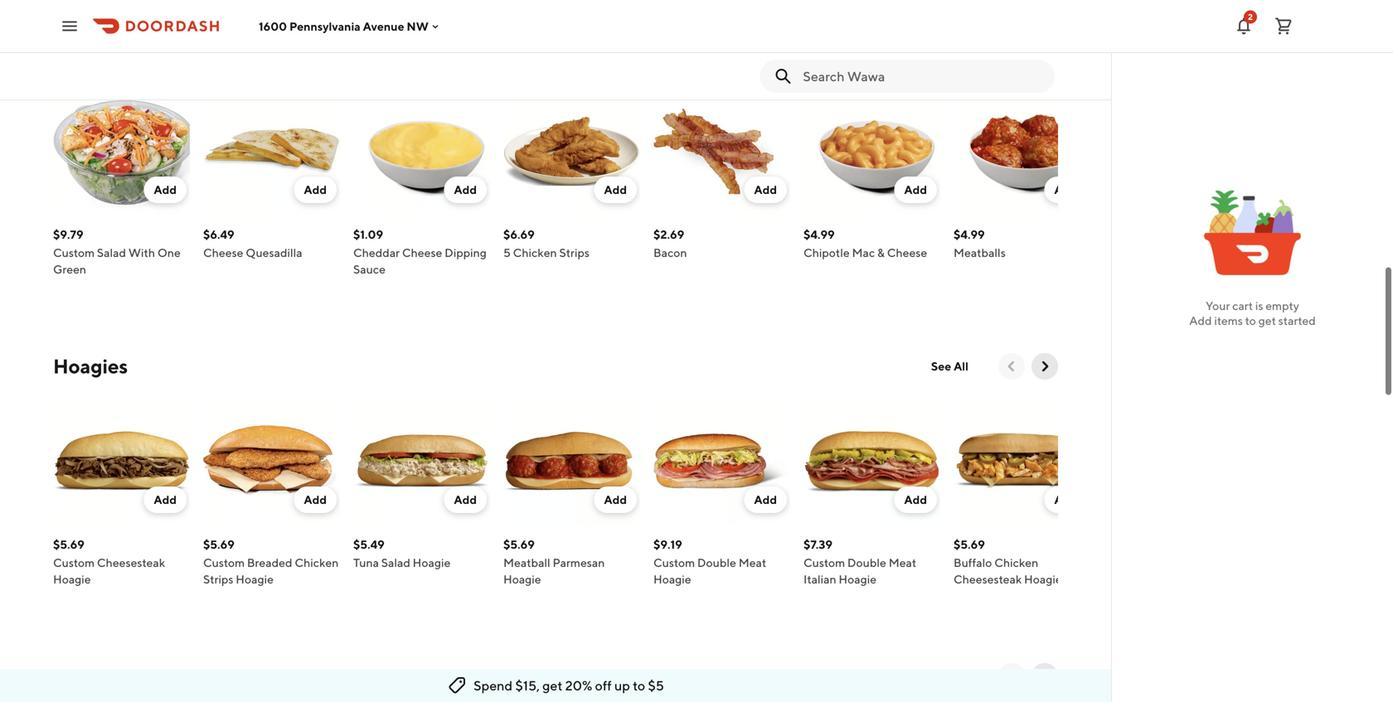 Task type: vqa. For each thing, say whether or not it's contained in the screenshot.
second •
no



Task type: locate. For each thing, give the bounding box(es) containing it.
strips inside $5.69 custom breaded chicken strips hoagie
[[203, 573, 233, 586]]

0 vertical spatial cheesesteak
[[97, 556, 165, 570]]

hoagie
[[413, 556, 451, 570], [53, 573, 91, 586], [236, 573, 274, 586], [503, 573, 541, 586], [653, 573, 691, 586], [839, 573, 876, 586], [1024, 573, 1062, 586]]

$4.99
[[803, 228, 835, 241], [954, 228, 985, 241]]

custom
[[53, 246, 95, 260], [53, 556, 95, 570], [203, 556, 245, 570], [653, 556, 695, 570], [803, 556, 845, 570]]

0 horizontal spatial meat
[[739, 556, 766, 570]]

previous button of carousel image
[[1003, 48, 1020, 65], [1003, 358, 1020, 375]]

cheesesteak inside $5.69 buffalo chicken cheesesteak hoagie
[[954, 573, 1022, 586]]

see
[[931, 49, 951, 63], [931, 359, 951, 373], [931, 670, 951, 683]]

0 vertical spatial see all link
[[921, 43, 978, 70]]

1 vertical spatial next button of carousel image
[[1036, 668, 1053, 685]]

2 vertical spatial see all
[[931, 670, 968, 683]]

chicken
[[513, 246, 557, 260], [295, 556, 339, 570], [994, 556, 1038, 570]]

1 see all link from the top
[[921, 43, 978, 70]]

$6.69
[[503, 228, 535, 241]]

1 horizontal spatial double
[[847, 556, 886, 570]]

1 horizontal spatial meat
[[889, 556, 916, 570]]

tasty sides link
[[53, 43, 155, 70]]

chicken inside $5.69 buffalo chicken cheesesteak hoagie
[[994, 556, 1038, 570]]

$4.99 inside $4.99 chipotle mac & cheese
[[803, 228, 835, 241]]

&
[[877, 246, 885, 260]]

add for $5.49 tuna salad hoagie
[[454, 493, 477, 507]]

$4.99 chipotle mac & cheese
[[803, 228, 927, 260]]

1 vertical spatial to
[[633, 678, 645, 694]]

add for $2.69 bacon
[[754, 183, 777, 197]]

add for $5.69 buffalo chicken cheesesteak hoagie
[[1054, 493, 1077, 507]]

1 vertical spatial all
[[954, 359, 968, 373]]

strips
[[559, 246, 589, 260], [203, 573, 233, 586]]

$4.99 for $4.99 chipotle mac & cheese
[[803, 228, 835, 241]]

1 horizontal spatial chicken
[[513, 246, 557, 260]]

2 horizontal spatial chicken
[[994, 556, 1038, 570]]

spend
[[474, 678, 513, 694]]

meat inside $7.39 custom double meat italian hoagie
[[889, 556, 916, 570]]

sides
[[105, 44, 155, 68]]

see all link
[[921, 43, 978, 70], [921, 353, 978, 380], [921, 663, 978, 690]]

chipotle
[[803, 246, 850, 260]]

all for tasty sides
[[954, 49, 968, 63]]

2 see from the top
[[931, 359, 951, 373]]

5 chicken strips image
[[503, 83, 640, 220]]

custom for custom breaded chicken strips hoagie
[[203, 556, 245, 570]]

$5.69
[[53, 538, 84, 551], [203, 538, 234, 551], [503, 538, 535, 551], [954, 538, 985, 551]]

cheese left dipping
[[402, 246, 442, 260]]

$5.69 inside $5.69 custom cheesesteak hoagie
[[53, 538, 84, 551]]

bacon image
[[653, 83, 790, 220]]

treat
[[53, 665, 101, 688]]

chicken right 'buffalo'
[[994, 556, 1038, 570]]

chicken right breaded
[[295, 556, 339, 570]]

chipotle mac & cheese image
[[803, 83, 940, 220]]

1 see all from the top
[[931, 49, 968, 63]]

add button
[[144, 177, 187, 203], [144, 177, 187, 203], [294, 177, 337, 203], [294, 177, 337, 203], [444, 177, 487, 203], [444, 177, 487, 203], [594, 177, 637, 203], [594, 177, 637, 203], [744, 177, 787, 203], [744, 177, 787, 203], [894, 177, 937, 203], [894, 177, 937, 203], [1044, 177, 1087, 203], [1044, 177, 1087, 203], [144, 487, 187, 513], [144, 487, 187, 513], [294, 487, 337, 513], [294, 487, 337, 513], [444, 487, 487, 513], [444, 487, 487, 513], [594, 487, 637, 513], [594, 487, 637, 513], [744, 487, 787, 513], [744, 487, 787, 513], [894, 487, 937, 513], [894, 487, 937, 513], [1044, 487, 1087, 513], [1044, 487, 1087, 513]]

cart
[[1232, 299, 1253, 313]]

0 vertical spatial previous button of carousel image
[[1003, 48, 1020, 65]]

1 $5.69 from the left
[[53, 538, 84, 551]]

add for $5.69 meatball parmesan hoagie
[[604, 493, 627, 507]]

meat for custom double meat italian hoagie
[[889, 556, 916, 570]]

cheddar
[[353, 246, 400, 260]]

custom for custom double meat hoagie
[[653, 556, 695, 570]]

0 vertical spatial to
[[1245, 314, 1256, 328]]

1 next button of carousel image from the top
[[1036, 358, 1053, 375]]

0 vertical spatial strips
[[559, 246, 589, 260]]

custom inside $7.39 custom double meat italian hoagie
[[803, 556, 845, 570]]

2 vertical spatial see
[[931, 670, 951, 683]]

salad right tuna
[[381, 556, 410, 570]]

add for $6.49 cheese quesadilla
[[304, 183, 327, 197]]

$4.99 up meatballs
[[954, 228, 985, 241]]

$5.69 for $5.69 meatball parmesan hoagie
[[503, 538, 535, 551]]

1 vertical spatial previous button of carousel image
[[1003, 358, 1020, 375]]

1 horizontal spatial $4.99
[[954, 228, 985, 241]]

$5.69 inside $5.69 custom breaded chicken strips hoagie
[[203, 538, 234, 551]]

tasty
[[53, 44, 101, 68]]

$6.49 cheese quesadilla
[[203, 228, 302, 260]]

0 horizontal spatial cheesesteak
[[97, 556, 165, 570]]

double
[[697, 556, 736, 570], [847, 556, 886, 570]]

1 previous button of carousel image from the top
[[1003, 48, 1020, 65]]

meatballs image
[[954, 83, 1090, 220]]

salad for tuna
[[381, 556, 410, 570]]

salad
[[97, 246, 126, 260], [381, 556, 410, 570]]

$4.99 inside $4.99 meatballs
[[954, 228, 985, 241]]

1 double from the left
[[697, 556, 736, 570]]

cheese down $6.49
[[203, 246, 243, 260]]

double inside $9.19 custom double meat hoagie
[[697, 556, 736, 570]]

20%
[[565, 678, 592, 694]]

add for $6.69 5 chicken strips
[[604, 183, 627, 197]]

3 $5.69 from the left
[[503, 538, 535, 551]]

to down the 'cart'
[[1245, 314, 1256, 328]]

$5.69 inside $5.69 meatball parmesan hoagie
[[503, 538, 535, 551]]

custom inside $9.79 custom salad with one green
[[53, 246, 95, 260]]

2 $4.99 from the left
[[954, 228, 985, 241]]

your cart is empty add items to get started
[[1189, 299, 1316, 328]]

custom salad with one green image
[[53, 83, 190, 220]]

2 vertical spatial all
[[954, 670, 968, 683]]

1 horizontal spatial cheesesteak
[[954, 573, 1022, 586]]

see all link for yourself
[[921, 663, 978, 690]]

0 horizontal spatial chicken
[[295, 556, 339, 570]]

meat
[[739, 556, 766, 570], [889, 556, 916, 570]]

1 cheese from the left
[[203, 246, 243, 260]]

Search Wawa search field
[[803, 67, 1041, 85]]

see all for tasty sides
[[931, 49, 968, 63]]

cheese quesadilla image
[[203, 83, 340, 220]]

double for italian
[[847, 556, 886, 570]]

add for $7.39 custom double meat italian hoagie
[[904, 493, 927, 507]]

all
[[954, 49, 968, 63], [954, 359, 968, 373], [954, 670, 968, 683]]

custom for custom salad with one green
[[53, 246, 95, 260]]

$5.69 for $5.69 buffalo chicken cheesesteak hoagie
[[954, 538, 985, 551]]

0 vertical spatial all
[[954, 49, 968, 63]]

custom inside $9.19 custom double meat hoagie
[[653, 556, 695, 570]]

0 vertical spatial next button of carousel image
[[1036, 358, 1053, 375]]

1 vertical spatial see all
[[931, 359, 968, 373]]

$4.99 meatballs
[[954, 228, 1006, 260]]

treat yourself
[[53, 665, 179, 688]]

0 horizontal spatial double
[[697, 556, 736, 570]]

3 see all link from the top
[[921, 663, 978, 690]]

chicken for $5.69
[[994, 556, 1038, 570]]

$4.99 for $4.99 meatballs
[[954, 228, 985, 241]]

add
[[154, 183, 177, 197], [304, 183, 327, 197], [454, 183, 477, 197], [604, 183, 627, 197], [754, 183, 777, 197], [904, 183, 927, 197], [1054, 183, 1077, 197], [1189, 314, 1212, 328], [154, 493, 177, 507], [304, 493, 327, 507], [454, 493, 477, 507], [604, 493, 627, 507], [754, 493, 777, 507], [904, 493, 927, 507], [1054, 493, 1077, 507]]

to for items
[[1245, 314, 1256, 328]]

salad inside the $5.49 tuna salad hoagie
[[381, 556, 410, 570]]

$5.69 custom cheesesteak hoagie
[[53, 538, 165, 586]]

$9.19
[[653, 538, 682, 551]]

custom inside $5.69 custom breaded chicken strips hoagie
[[203, 556, 245, 570]]

2 previous button of carousel image from the top
[[1003, 358, 1020, 375]]

next button of carousel image
[[1036, 358, 1053, 375], [1036, 668, 1053, 685]]

2 horizontal spatial cheese
[[887, 246, 927, 260]]

cheese
[[203, 246, 243, 260], [402, 246, 442, 260], [887, 246, 927, 260]]

1 horizontal spatial to
[[1245, 314, 1256, 328]]

$4.99 up the chipotle
[[803, 228, 835, 241]]

2 all from the top
[[954, 359, 968, 373]]

to right up
[[633, 678, 645, 694]]

buffalo chicken cheesesteak hoagie image
[[954, 393, 1090, 530]]

meat inside $9.19 custom double meat hoagie
[[739, 556, 766, 570]]

to inside your cart is empty add items to get started
[[1245, 314, 1256, 328]]

0 horizontal spatial salad
[[97, 246, 126, 260]]

1 see from the top
[[931, 49, 951, 63]]

avenue
[[363, 19, 404, 33]]

2 vertical spatial see all link
[[921, 663, 978, 690]]

to for up
[[633, 678, 645, 694]]

previous button of carousel image for tasty sides
[[1003, 48, 1020, 65]]

chicken down $6.69
[[513, 246, 557, 260]]

tuna
[[353, 556, 379, 570]]

0 horizontal spatial cheese
[[203, 246, 243, 260]]

chicken for $6.69
[[513, 246, 557, 260]]

hoagie inside $7.39 custom double meat italian hoagie
[[839, 573, 876, 586]]

next button of carousel image
[[1036, 48, 1053, 65]]

1 vertical spatial strips
[[203, 573, 233, 586]]

one
[[157, 246, 181, 260]]

2 double from the left
[[847, 556, 886, 570]]

hoagie inside $5.69 custom breaded chicken strips hoagie
[[236, 573, 274, 586]]

salad left with
[[97, 246, 126, 260]]

2 meat from the left
[[889, 556, 916, 570]]

$1.09 cheddar cheese dipping sauce
[[353, 228, 487, 276]]

cheese right the &
[[887, 246, 927, 260]]

next button of carousel image for treat yourself
[[1036, 668, 1053, 685]]

4 $5.69 from the left
[[954, 538, 985, 551]]

chicken inside $6.69 5 chicken strips
[[513, 246, 557, 260]]

1600 pennsylvania avenue nw button
[[259, 19, 442, 33]]

1 horizontal spatial cheese
[[402, 246, 442, 260]]

$5.49
[[353, 538, 385, 551]]

see all link for sides
[[921, 43, 978, 70]]

3 cheese from the left
[[887, 246, 927, 260]]

spend $15, get 20% off up to $5
[[474, 678, 664, 694]]

0 horizontal spatial to
[[633, 678, 645, 694]]

previous button of carousel image
[[1003, 668, 1020, 685]]

0 horizontal spatial get
[[542, 678, 563, 694]]

1 $4.99 from the left
[[803, 228, 835, 241]]

2
[[1248, 12, 1253, 22]]

1 horizontal spatial strips
[[559, 246, 589, 260]]

2 next button of carousel image from the top
[[1036, 668, 1053, 685]]

1600
[[259, 19, 287, 33]]

to
[[1245, 314, 1256, 328], [633, 678, 645, 694]]

2 cheese from the left
[[402, 246, 442, 260]]

0 horizontal spatial strips
[[203, 573, 233, 586]]

0 vertical spatial see
[[931, 49, 951, 63]]

1 horizontal spatial get
[[1258, 314, 1276, 328]]

custom inside $5.69 custom cheesesteak hoagie
[[53, 556, 95, 570]]

0 vertical spatial see all
[[931, 49, 968, 63]]

double inside $7.39 custom double meat italian hoagie
[[847, 556, 886, 570]]

cheesesteak
[[97, 556, 165, 570], [954, 573, 1022, 586]]

items
[[1214, 314, 1243, 328]]

add for $9.79 custom salad with one green
[[154, 183, 177, 197]]

$5.69 inside $5.69 buffalo chicken cheesesteak hoagie
[[954, 538, 985, 551]]

1 horizontal spatial salad
[[381, 556, 410, 570]]

2 see all link from the top
[[921, 353, 978, 380]]

1 vertical spatial cheesesteak
[[954, 573, 1022, 586]]

$2.69 bacon
[[653, 228, 687, 260]]

off
[[595, 678, 612, 694]]

0 horizontal spatial $4.99
[[803, 228, 835, 241]]

0 vertical spatial get
[[1258, 314, 1276, 328]]

2 $5.69 from the left
[[203, 538, 234, 551]]

1 vertical spatial see all link
[[921, 353, 978, 380]]

$2.69
[[653, 228, 684, 241]]

previous button of carousel image for hoagies
[[1003, 358, 1020, 375]]

0 vertical spatial salad
[[97, 246, 126, 260]]

5
[[503, 246, 511, 260]]

salad inside $9.79 custom salad with one green
[[97, 246, 126, 260]]

add for $1.09 cheddar cheese dipping sauce
[[454, 183, 477, 197]]

up
[[614, 678, 630, 694]]

1 all from the top
[[954, 49, 968, 63]]

green
[[53, 262, 86, 276]]

see all
[[931, 49, 968, 63], [931, 359, 968, 373], [931, 670, 968, 683]]

hoagie inside $5.69 custom cheesesteak hoagie
[[53, 573, 91, 586]]

1 vertical spatial salad
[[381, 556, 410, 570]]

1 vertical spatial see
[[931, 359, 951, 373]]

3 see from the top
[[931, 670, 951, 683]]

custom for custom cheesesteak hoagie
[[53, 556, 95, 570]]

get down is
[[1258, 314, 1276, 328]]

get
[[1258, 314, 1276, 328], [542, 678, 563, 694]]

2 see all from the top
[[931, 359, 968, 373]]

1 meat from the left
[[739, 556, 766, 570]]

get right $15, at the bottom of the page
[[542, 678, 563, 694]]



Task type: describe. For each thing, give the bounding box(es) containing it.
salad for custom
[[97, 246, 126, 260]]

$9.79 custom salad with one green
[[53, 228, 181, 276]]

pennsylvania
[[289, 19, 361, 33]]

quesadilla
[[246, 246, 302, 260]]

$15,
[[515, 678, 540, 694]]

add inside your cart is empty add items to get started
[[1189, 314, 1212, 328]]

next button of carousel image for hoagies
[[1036, 358, 1053, 375]]

3 all from the top
[[954, 670, 968, 683]]

see all for hoagies
[[931, 359, 968, 373]]

open menu image
[[60, 16, 80, 36]]

$9.19 custom double meat hoagie
[[653, 538, 766, 586]]

dipping
[[445, 246, 487, 260]]

1600 pennsylvania avenue nw
[[259, 19, 429, 33]]

$5.69 for $5.69 custom breaded chicken strips hoagie
[[203, 538, 234, 551]]

see for hoagies
[[931, 359, 951, 373]]

italian
[[803, 573, 836, 586]]

cheese inside $6.49 cheese quesadilla
[[203, 246, 243, 260]]

hoagies
[[53, 354, 128, 378]]

custom double meat italian hoagie image
[[803, 393, 940, 530]]

hoagie inside the $5.49 tuna salad hoagie
[[413, 556, 451, 570]]

mac
[[852, 246, 875, 260]]

custom cheesesteak hoagie image
[[53, 393, 190, 530]]

$7.39 custom double meat italian hoagie
[[803, 538, 916, 586]]

1 vertical spatial get
[[542, 678, 563, 694]]

$5.49 tuna salad hoagie
[[353, 538, 451, 570]]

started
[[1278, 314, 1316, 328]]

custom for custom double meat italian hoagie
[[803, 556, 845, 570]]

cheese inside $1.09 cheddar cheese dipping sauce
[[402, 246, 442, 260]]

tasty sides
[[53, 44, 155, 68]]

add for $4.99 meatballs
[[1054, 183, 1077, 197]]

custom breaded chicken strips hoagie image
[[203, 393, 340, 530]]

breaded
[[247, 556, 292, 570]]

double for hoagie
[[697, 556, 736, 570]]

add for $9.19 custom double meat hoagie
[[754, 493, 777, 507]]

nw
[[407, 19, 429, 33]]

$5.69 for $5.69 custom cheesesteak hoagie
[[53, 538, 84, 551]]

custom double meat hoagie image
[[653, 393, 790, 530]]

$5.69 custom breaded chicken strips hoagie
[[203, 538, 339, 586]]

parmesan
[[553, 556, 605, 570]]

notification bell image
[[1234, 16, 1254, 36]]

is
[[1255, 299, 1263, 313]]

$5
[[648, 678, 664, 694]]

get inside your cart is empty add items to get started
[[1258, 314, 1276, 328]]

$5.69 meatball parmesan hoagie
[[503, 538, 605, 586]]

meat for custom double meat hoagie
[[739, 556, 766, 570]]

$9.79
[[53, 228, 83, 241]]

chicken inside $5.69 custom breaded chicken strips hoagie
[[295, 556, 339, 570]]

$1.09
[[353, 228, 383, 241]]

meatball parmesan hoagie image
[[503, 393, 640, 530]]

buffalo
[[954, 556, 992, 570]]

0 items, open order cart image
[[1274, 16, 1294, 36]]

cheddar cheese dipping sauce image
[[353, 83, 490, 220]]

see for tasty sides
[[931, 49, 951, 63]]

empty
[[1265, 299, 1299, 313]]

meatball
[[503, 556, 550, 570]]

hoagie inside $9.19 custom double meat hoagie
[[653, 573, 691, 586]]

hoagie inside $5.69 meatball parmesan hoagie
[[503, 573, 541, 586]]

$5.69 buffalo chicken cheesesteak hoagie
[[954, 538, 1062, 586]]

cheesesteak inside $5.69 custom cheesesteak hoagie
[[97, 556, 165, 570]]

$6.69 5 chicken strips
[[503, 228, 589, 260]]

with
[[128, 246, 155, 260]]

treat yourself link
[[53, 663, 179, 690]]

tuna salad hoagie image
[[353, 393, 490, 530]]

yourself
[[104, 665, 179, 688]]

hoagie inside $5.69 buffalo chicken cheesesteak hoagie
[[1024, 573, 1062, 586]]

$6.49
[[203, 228, 234, 241]]

add for $5.69 custom cheesesteak hoagie
[[154, 493, 177, 507]]

3 see all from the top
[[931, 670, 968, 683]]

$7.39
[[803, 538, 832, 551]]

hoagies link
[[53, 353, 128, 380]]

add for $4.99 chipotle mac & cheese
[[904, 183, 927, 197]]

sauce
[[353, 262, 385, 276]]

cheese inside $4.99 chipotle mac & cheese
[[887, 246, 927, 260]]

add for $5.69 custom breaded chicken strips hoagie
[[304, 493, 327, 507]]

all for hoagies
[[954, 359, 968, 373]]

strips inside $6.69 5 chicken strips
[[559, 246, 589, 260]]

meatballs
[[954, 246, 1006, 260]]

bacon
[[653, 246, 687, 260]]

your
[[1206, 299, 1230, 313]]



